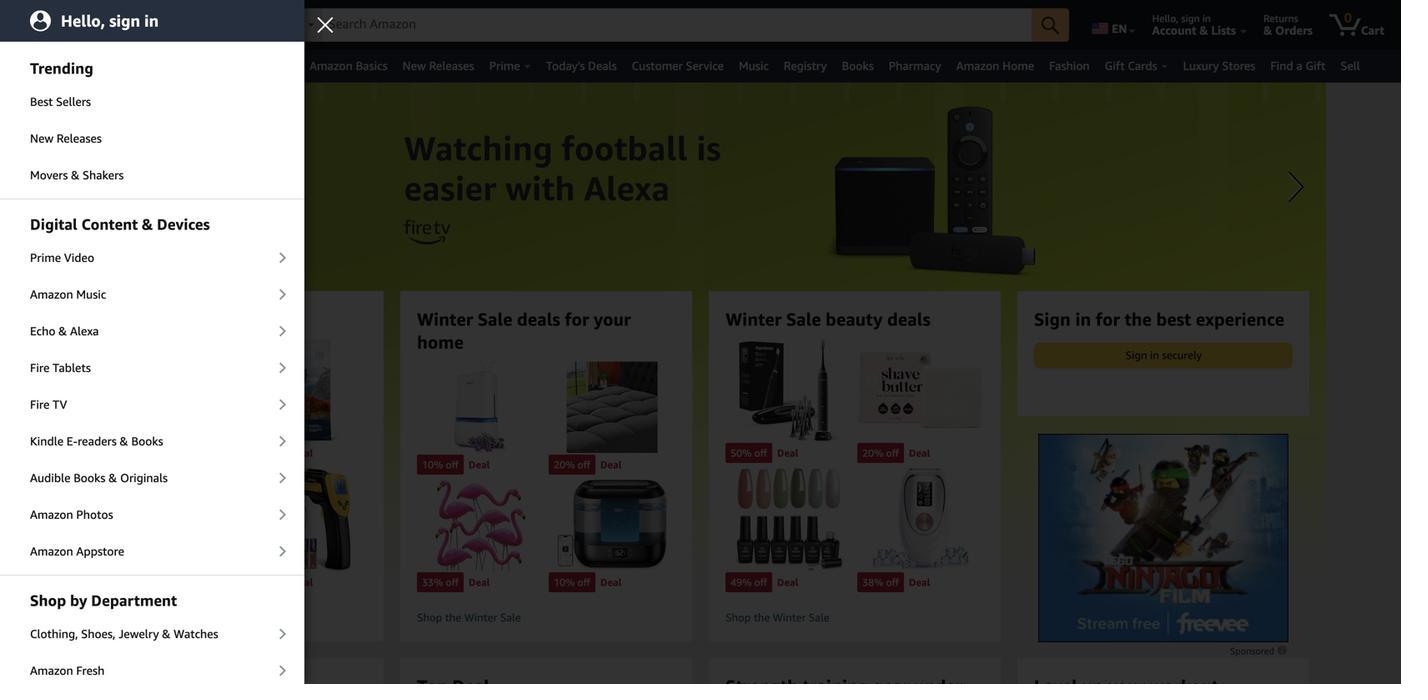 Task type: vqa. For each thing, say whether or not it's contained in the screenshot.
Rouge
no



Task type: describe. For each thing, give the bounding box(es) containing it.
releases for top new releases link
[[429, 59, 474, 73]]

38%
[[863, 577, 884, 588]]

kitsch smooth shave butter - smoothing shave butter for sensitive skin | made in us | hydrating clear non clog formula | for all skin types | solid shaving butter | sulfate free & paraben free, 4 oz image
[[858, 339, 984, 441]]

hello, inside navigation navigation
[[1153, 13, 1179, 24]]

watching football is easier with alexa. fire tv. image
[[75, 83, 1327, 583]]

all
[[35, 59, 50, 73]]

shop by department
[[30, 592, 177, 609]]

the for winter sale beauty deals
[[754, 611, 770, 624]]

devices
[[157, 215, 210, 233]]

account
[[1153, 23, 1197, 37]]

registry
[[784, 59, 827, 73]]

amazon fresh link
[[0, 653, 305, 684]]

beetles gel polish southern belle glitter nude gel polish set - 6 pcs coral green light blue gel polish kit soak off uv nail gel base and top coat needed varnish salon nail art design image
[[726, 468, 853, 571]]

account & lists
[[1153, 23, 1237, 37]]

customer service
[[632, 59, 724, 73]]

none submit inside search field
[[1032, 8, 1070, 42]]

Search Amazon text field
[[322, 9, 1032, 41]]

audible books & originals
[[30, 471, 168, 485]]

delivering
[[128, 13, 174, 24]]

luxury stores
[[1184, 59, 1256, 73]]

off for "kitsch smooth shave butter - smoothing shave butter for sensitive skin | made in us | hydrating clear non clog formula | for all skin types | solid shaving butter | sulfate free & paraben free, 4 oz" image
[[886, 447, 899, 459]]

clothing, shoes, jewelry & watches
[[30, 627, 218, 641]]

levoit 4l humidifiers for bedroom large room & essential oil diffuser, quiet cool mist for home, baby and plants, last up to 40hours, dual 360° rotation nozzles, handle design, auto shut off, blue image
[[417, 362, 544, 453]]

laser hair removal with cooling, at-home ipl hair removal for women men, upgraded to 999,900 flashes permanent hair removal device on facial legs arms bikini line image
[[858, 468, 984, 571]]

customer
[[632, 59, 683, 73]]

for inside "winter sale deals for your home"
[[565, 309, 589, 330]]

shop right the alexa at the left top
[[108, 309, 151, 330]]

prime for prime
[[489, 59, 520, 73]]

books link
[[835, 54, 882, 78]]

prime for prime video
[[30, 251, 61, 264]]

pharmacy
[[889, 59, 942, 73]]

1 vertical spatial music
[[76, 287, 106, 301]]

gift cards link
[[1098, 54, 1176, 78]]

home
[[1003, 59, 1035, 73]]

movers & shakers link
[[0, 158, 305, 193]]

by
[[70, 592, 87, 609]]

best sellers link
[[0, 84, 305, 119]]

amazon for amazon basics
[[310, 59, 353, 73]]

off for levoit 4l humidifiers for bedroom large room & essential oil diffuser, quiet cool mist for home, baby and plants, last up to 40hours, dual 360° rotation nozzles, handle design, auto shut off, blue image
[[446, 459, 459, 470]]

pharmacy link
[[882, 54, 949, 78]]

fire for fire tv
[[30, 398, 50, 411]]

in inside navigation navigation
[[1203, 13, 1211, 24]]

off for joyin set of 6 small pink flamingo yard ornament stakes, mini lawn plastic flamingo statue with metal legs for sidewalks, outdoor garden, luau party, tropical party decor, 2 styles image at the left bottom of the page
[[446, 577, 459, 588]]

a
[[1297, 59, 1303, 73]]

20% for beauty
[[863, 447, 884, 459]]

digital
[[30, 215, 77, 233]]

& right readers
[[120, 434, 128, 448]]

fire tablets
[[30, 361, 91, 375]]

watches
[[174, 627, 218, 641]]

today's deals link
[[539, 54, 625, 78]]

deals
[[588, 59, 617, 73]]

& inside returns & orders
[[1264, 23, 1273, 37]]

to
[[176, 13, 186, 24]]

delivering to mahwah 07430 update location
[[128, 13, 259, 37]]

deals inside "winter sale deals for your home"
[[517, 309, 560, 330]]

readers
[[78, 434, 117, 448]]

amazon image
[[15, 15, 96, 40]]

location
[[171, 23, 215, 37]]

2 deal link from the top
[[238, 466, 367, 592]]

beauty
[[826, 309, 883, 330]]

music inside navigation navigation
[[739, 59, 769, 73]]

find a gift link
[[1263, 54, 1334, 78]]

0 horizontal spatial hello,
[[61, 11, 105, 30]]

appstore
[[76, 544, 124, 558]]

& right jewelry
[[162, 627, 171, 641]]

luxury stores link
[[1176, 54, 1263, 78]]

10% for levoit 4l humidifiers for bedroom large room & essential oil diffuser, quiet cool mist for home, baby and plants, last up to 40hours, dual 360° rotation nozzles, handle design, auto shut off, blue image
[[422, 459, 443, 470]]

clothing, shoes, jewelry & watches link
[[0, 617, 305, 652]]

& right echo at the left top
[[58, 324, 67, 338]]

new for the bottommost new releases link
[[30, 131, 54, 145]]

sponsored link
[[1231, 643, 1289, 659]]

sign in securely
[[1126, 349, 1202, 362]]

registry link
[[777, 54, 835, 78]]

sell
[[1341, 59, 1361, 73]]

sponsored
[[1231, 646, 1277, 657]]

deal for the etekcity infrared thermometer temperature gun for cooking, -58°f to 1130°f, digital heat gun for meat pizza oven, laser tool for indoor outdoor pool, cooking, candy, griddle hvac, yellow image
[[292, 577, 313, 588]]

sponsored ad element
[[1039, 434, 1289, 642]]

deal for laser hair removal with cooling, at-home ipl hair removal for women men, upgraded to 999,900 flashes permanent hair removal device on facial legs arms bikini line image
[[909, 577, 931, 588]]

shoes,
[[81, 627, 116, 641]]

find a gift
[[1271, 59, 1326, 73]]

amazon for amazon music
[[30, 287, 73, 301]]

fashion link
[[1042, 54, 1098, 78]]

orders
[[1276, 23, 1313, 37]]

prime video
[[30, 251, 94, 264]]

jewelry
[[119, 627, 159, 641]]

sopat mattress topper full size extra thick mattress pad 8-21" deep pocket soft down alternative fill mattress protector pillow top mattress cover (54x75 inches, grey) image
[[549, 362, 676, 453]]

echo
[[30, 324, 55, 338]]

update
[[128, 23, 168, 37]]

deal for "aquasonic black series ultra whitening toothbrush – ada accepted power toothbrush - 8 brush heads & travel case – 40,000 vpm electric motor & wireless charging - 4 modes w smart timer" image
[[778, 447, 799, 459]]

shop down '33%'
[[417, 611, 442, 624]]

en link
[[1082, 4, 1143, 46]]

best
[[1157, 309, 1192, 330]]

deal for levoit 4l humidifiers for bedroom large room & essential oil diffuser, quiet cool mist for home, baby and plants, last up to 40hours, dual 360° rotation nozzles, handle design, auto shut off, blue image
[[469, 459, 490, 470]]

sign for sign in for the best experience
[[1035, 309, 1071, 330]]

the for winter sale deals for your home
[[445, 611, 462, 624]]

new releases for top new releases link
[[403, 59, 474, 73]]

lists
[[1212, 23, 1237, 37]]

alexa
[[70, 324, 99, 338]]

leave feedback on sponsored ad element
[[1231, 646, 1289, 657]]

0 horizontal spatial hello, sign in
[[61, 11, 159, 30]]

audible
[[30, 471, 71, 485]]

movers & shakers
[[30, 168, 124, 182]]

books inside "kindle e-readers & books" link
[[131, 434, 163, 448]]

shop the winter sale for winter sale beauty deals
[[726, 611, 830, 624]]

fire tv link
[[0, 387, 305, 422]]

books inside books link
[[842, 59, 874, 73]]

hello, sign in link
[[0, 0, 305, 42]]

20% off for for
[[554, 459, 591, 470]]

kindle e-readers & books link
[[0, 424, 305, 459]]

33% off
[[422, 577, 459, 588]]

main content containing shop winter sale deals
[[0, 83, 1402, 684]]

winter sale beauty deals
[[726, 309, 931, 330]]

tough headwear balaclava ski mask - winter face mask for men & women - cold weather gear for skiing, snowboarding & motorcycle riding (black) image
[[108, 339, 235, 441]]

movers
[[30, 168, 68, 182]]

sell link
[[1334, 54, 1368, 78]]

kindle e-readers & books
[[30, 434, 163, 448]]

fire for fire tablets
[[30, 361, 50, 375]]

amazon basics link
[[302, 54, 395, 78]]

shop down 49%
[[726, 611, 751, 624]]

new releases for the bottommost new releases link
[[30, 131, 102, 145]]

video
[[64, 251, 94, 264]]

2 gift from the left
[[1306, 59, 1326, 73]]

49% off
[[731, 577, 767, 588]]

20% off for deals
[[863, 447, 899, 459]]

e-
[[67, 434, 78, 448]]

digital content & devices
[[30, 215, 210, 233]]

stores
[[1223, 59, 1256, 73]]

50% off
[[731, 447, 767, 459]]

kindle
[[30, 434, 63, 448]]

sign in for the best experience
[[1035, 309, 1285, 330]]

0 horizontal spatial sign
[[109, 11, 140, 30]]

gift cards
[[1105, 59, 1158, 73]]

33%
[[422, 577, 443, 588]]

aquasonic black series ultra whitening toothbrush – ada accepted power toothbrush - 8 brush heads & travel case – 40,000 vpm electric motor & wireless charging - 4 modes w smart timer image
[[726, 339, 853, 441]]

winter sale deals for your home
[[417, 309, 631, 352]]

sign inside navigation navigation
[[1182, 13, 1200, 24]]

medical care
[[65, 59, 133, 73]]



Task type: locate. For each thing, give the bounding box(es) containing it.
amazon photos link
[[0, 497, 305, 532]]

prime link
[[482, 54, 539, 78]]

None search field
[[279, 8, 1070, 43]]

amazon music
[[30, 287, 106, 301]]

1 horizontal spatial 10%
[[554, 577, 575, 588]]

deals left your
[[517, 309, 560, 330]]

winter inside "winter sale deals for your home"
[[417, 309, 473, 330]]

securely
[[1163, 349, 1202, 362]]

off right 50%
[[755, 447, 767, 459]]

shop winter sale deals
[[108, 309, 299, 330]]

amazon for amazon home
[[957, 59, 1000, 73]]

today's
[[546, 59, 585, 73]]

0 horizontal spatial shop the winter sale link
[[417, 611, 676, 625]]

0 horizontal spatial 20% off
[[554, 459, 591, 470]]

off right 38%
[[886, 577, 899, 588]]

all button
[[9, 50, 58, 83]]

gift right 'a'
[[1306, 59, 1326, 73]]

sale inside "winter sale deals for your home"
[[478, 309, 513, 330]]

en
[[1112, 22, 1128, 35]]

1 shop the winter sale from the left
[[417, 611, 521, 624]]

deal
[[292, 447, 313, 459], [778, 447, 799, 459], [909, 447, 931, 459], [469, 459, 490, 470], [601, 459, 622, 470], [292, 577, 313, 588], [469, 577, 490, 588], [601, 577, 622, 588], [778, 577, 799, 588], [909, 577, 931, 588]]

2 for from the left
[[1096, 309, 1120, 330]]

2 deals from the left
[[517, 309, 560, 330]]

1 horizontal spatial shop the winter sale
[[726, 611, 830, 624]]

off down sopat mattress topper full size extra thick mattress pad 8-21" deep pocket soft down alternative fill mattress protector pillow top mattress cover (54x75 inches, grey) image
[[578, 459, 591, 470]]

1 horizontal spatial hello, sign in
[[1153, 13, 1211, 24]]

1 gift from the left
[[1105, 59, 1125, 73]]

0 horizontal spatial deals
[[255, 309, 299, 330]]

trending
[[30, 59, 93, 77]]

the left best
[[1125, 309, 1152, 330]]

books up photos on the bottom of page
[[74, 471, 106, 485]]

fire left tablets
[[30, 361, 50, 375]]

3 deals from the left
[[888, 309, 931, 330]]

50%
[[731, 447, 752, 459]]

sign up care
[[109, 11, 140, 30]]

tablets
[[53, 361, 91, 375]]

fire tv
[[30, 398, 67, 411]]

amazon inside "link"
[[957, 59, 1000, 73]]

& left the orders
[[1264, 23, 1273, 37]]

deal right 38% off
[[909, 577, 931, 588]]

customer service link
[[625, 54, 732, 78]]

amazon basics
[[310, 59, 388, 73]]

the
[[1125, 309, 1152, 330], [445, 611, 462, 624], [754, 611, 770, 624]]

0 vertical spatial books
[[842, 59, 874, 73]]

shop left "by"
[[30, 592, 66, 609]]

off down levoit 4l humidifiers for bedroom large room & essential oil diffuser, quiet cool mist for home, baby and plants, last up to 40hours, dual 360° rotation nozzles, handle design, auto shut off, blue image
[[446, 459, 459, 470]]

originals
[[120, 471, 168, 485]]

shop the winter sale link for winter sale deals for your home
[[417, 611, 676, 625]]

off for dreo 4l smart humidifiers for bedroom, quiet supersized cool mist ultrasonic humidifier with diffuser and nightlight, 32 hour long runtime for home, indoor, nursery, plant(black) image
[[578, 577, 591, 588]]

1 vertical spatial sign
[[1126, 349, 1148, 362]]

deal down dreo 4l smart humidifiers for bedroom, quiet supersized cool mist ultrasonic humidifier with diffuser and nightlight, 32 hour long runtime for home, indoor, nursery, plant(black) image
[[601, 577, 622, 588]]

0 horizontal spatial 10%
[[422, 459, 443, 470]]

10% down levoit 4l humidifiers for bedroom large room & essential oil diffuser, quiet cool mist for home, baby and plants, last up to 40hours, dual 360° rotation nozzles, handle design, auto shut off, blue image
[[422, 459, 443, 470]]

deal down "kitsch smooth shave butter - smoothing shave butter for sensitive skin | made in us | hydrating clear non clog formula | for all skin types | solid shaving butter | sulfate free & paraben free, 4 oz" image
[[909, 447, 931, 459]]

& left lists
[[1200, 23, 1209, 37]]

0 vertical spatial releases
[[429, 59, 474, 73]]

&
[[1200, 23, 1209, 37], [1264, 23, 1273, 37], [71, 168, 80, 182], [142, 215, 153, 233], [58, 324, 67, 338], [120, 434, 128, 448], [109, 471, 117, 485], [162, 627, 171, 641]]

for left your
[[565, 309, 589, 330]]

returns & orders
[[1264, 13, 1313, 37]]

None submit
[[1032, 8, 1070, 42]]

1 horizontal spatial for
[[1096, 309, 1120, 330]]

1 horizontal spatial sign
[[1126, 349, 1148, 362]]

content
[[81, 215, 138, 233]]

off for sopat mattress topper full size extra thick mattress pad 8-21" deep pocket soft down alternative fill mattress protector pillow top mattress cover (54x75 inches, grey) image
[[578, 459, 591, 470]]

0 vertical spatial 10% off
[[422, 459, 459, 470]]

books
[[842, 59, 874, 73], [131, 434, 163, 448], [74, 471, 106, 485]]

0 horizontal spatial new releases
[[30, 131, 102, 145]]

sign inside "sign in securely" link
[[1126, 349, 1148, 362]]

0 vertical spatial new releases
[[403, 59, 474, 73]]

sign left lists
[[1182, 13, 1200, 24]]

department
[[91, 592, 177, 609]]

sign
[[109, 11, 140, 30], [1182, 13, 1200, 24]]

38% off
[[863, 577, 899, 588]]

0 horizontal spatial sign
[[1035, 309, 1071, 330]]

1 horizontal spatial releases
[[429, 59, 474, 73]]

10% for dreo 4l smart humidifiers for bedroom, quiet supersized cool mist ultrasonic humidifier with diffuser and nightlight, 32 hour long runtime for home, indoor, nursery, plant(black) image
[[554, 577, 575, 588]]

2 shop the winter sale from the left
[[726, 611, 830, 624]]

deals for winter sale beauty deals
[[888, 309, 931, 330]]

20%
[[863, 447, 884, 459], [554, 459, 575, 470]]

2 shop the winter sale link from the left
[[726, 611, 984, 625]]

deal for joyin set of 6 small pink flamingo yard ornament stakes, mini lawn plastic flamingo statue with metal legs for sidewalks, outdoor garden, luau party, tropical party decor, 2 styles image at the left bottom of the page
[[469, 577, 490, 588]]

new releases right basics on the left top
[[403, 59, 474, 73]]

deals right the beauty
[[888, 309, 931, 330]]

books right the registry
[[842, 59, 874, 73]]

1 for from the left
[[565, 309, 589, 330]]

amazon left home
[[957, 59, 1000, 73]]

1 vertical spatial 10% off
[[554, 577, 591, 588]]

books inside "audible books & originals" link
[[74, 471, 106, 485]]

for left best
[[1096, 309, 1120, 330]]

shop the winter sale down 33% off
[[417, 611, 521, 624]]

0 vertical spatial music
[[739, 59, 769, 73]]

amazon fresh
[[30, 664, 105, 677]]

0 vertical spatial fire
[[30, 361, 50, 375]]

20% off down sopat mattress topper full size extra thick mattress pad 8-21" deep pocket soft down alternative fill mattress protector pillow top mattress cover (54x75 inches, grey) image
[[554, 459, 591, 470]]

0
[[1345, 10, 1353, 25]]

gift left the 'cards' at top right
[[1105, 59, 1125, 73]]

music
[[739, 59, 769, 73], [76, 287, 106, 301]]

tv
[[53, 398, 67, 411]]

0 horizontal spatial 20%
[[554, 459, 575, 470]]

medical
[[65, 59, 106, 73]]

0 vertical spatial prime
[[489, 59, 520, 73]]

1 horizontal spatial the
[[754, 611, 770, 624]]

amazon appstore
[[30, 544, 124, 558]]

off down dreo 4l smart humidifiers for bedroom, quiet supersized cool mist ultrasonic humidifier with diffuser and nightlight, 32 hour long runtime for home, indoor, nursery, plant(black) image
[[578, 577, 591, 588]]

1 vertical spatial books
[[131, 434, 163, 448]]

deal down the etekcity infrared thermometer temperature gun for cooking, -58°f to 1130°f, digital heat gun for meat pizza oven, laser tool for indoor outdoor pool, cooking, candy, griddle hvac, yellow image
[[292, 577, 313, 588]]

10% off for dreo 4l smart humidifiers for bedroom, quiet supersized cool mist ultrasonic humidifier with diffuser and nightlight, 32 hour long runtime for home, indoor, nursery, plant(black) image
[[554, 577, 591, 588]]

new for top new releases link
[[403, 59, 426, 73]]

2 vertical spatial books
[[74, 471, 106, 485]]

the down 49% off
[[754, 611, 770, 624]]

service
[[686, 59, 724, 73]]

experience
[[1196, 309, 1285, 330]]

music up the alexa at the left top
[[76, 287, 106, 301]]

mahwah
[[188, 13, 227, 24]]

1 horizontal spatial sign
[[1182, 13, 1200, 24]]

best
[[30, 95, 53, 108]]

off
[[755, 447, 767, 459], [886, 447, 899, 459], [446, 459, 459, 470], [578, 459, 591, 470], [446, 577, 459, 588], [578, 577, 591, 588], [755, 577, 767, 588], [886, 577, 899, 588]]

1 horizontal spatial 20%
[[863, 447, 884, 459]]

prime inside navigation navigation
[[489, 59, 520, 73]]

cards
[[1128, 59, 1158, 73]]

amazon up echo at the left top
[[30, 287, 73, 301]]

prime left video
[[30, 251, 61, 264]]

0 horizontal spatial new
[[30, 131, 54, 145]]

0 horizontal spatial shop the winter sale
[[417, 611, 521, 624]]

returns
[[1264, 13, 1299, 24]]

1 vertical spatial 10%
[[554, 577, 575, 588]]

1 horizontal spatial books
[[131, 434, 163, 448]]

0 horizontal spatial music
[[76, 287, 106, 301]]

the down 33% off
[[445, 611, 462, 624]]

hello, sign in inside navigation navigation
[[1153, 13, 1211, 24]]

in
[[144, 11, 159, 30], [1203, 13, 1211, 24], [1076, 309, 1092, 330], [1151, 349, 1160, 362]]

amazon for amazon fresh
[[30, 664, 73, 677]]

deals
[[255, 309, 299, 330], [517, 309, 560, 330], [888, 309, 931, 330]]

off right 49%
[[755, 577, 767, 588]]

49%
[[731, 577, 752, 588]]

20% down sopat mattress topper full size extra thick mattress pad 8-21" deep pocket soft down alternative fill mattress protector pillow top mattress cover (54x75 inches, grey) image
[[554, 459, 575, 470]]

fire tablets link
[[0, 350, 305, 385]]

1 horizontal spatial hello,
[[1153, 13, 1179, 24]]

cart
[[1362, 23, 1385, 37]]

1 shop the winter sale link from the left
[[417, 611, 676, 625]]

dreo 4l smart humidifiers for bedroom, quiet supersized cool mist ultrasonic humidifier with diffuser and nightlight, 32 hour long runtime for home, indoor, nursery, plant(black) image
[[549, 480, 676, 571]]

sellers
[[56, 95, 91, 108]]

2 horizontal spatial deals
[[888, 309, 931, 330]]

home
[[417, 331, 464, 352]]

today's deals
[[546, 59, 617, 73]]

deal for amazon brand - wag dry dog food beef & sweet potato, grain free 24 lb bag image
[[292, 447, 313, 459]]

fire left the tv
[[30, 398, 50, 411]]

amazon left basics on the left top
[[310, 59, 353, 73]]

deal down amazon brand - wag dry dog food beef & sweet potato, grain free 24 lb bag image
[[292, 447, 313, 459]]

amazon down "amazon photos"
[[30, 544, 73, 558]]

2 fire from the top
[[30, 398, 50, 411]]

1 horizontal spatial new releases
[[403, 59, 474, 73]]

prime left the today's
[[489, 59, 520, 73]]

releases inside navigation navigation
[[429, 59, 474, 73]]

deal for beetles gel polish southern belle glitter nude gel polish set - 6 pcs coral green light blue gel polish kit soak off uv nail gel base and top coat needed varnish salon nail art design image
[[778, 577, 799, 588]]

amazon down 'clothing,'
[[30, 664, 73, 677]]

10% off down dreo 4l smart humidifiers for bedroom, quiet supersized cool mist ultrasonic humidifier with diffuser and nightlight, 32 hour long runtime for home, indoor, nursery, plant(black) image
[[554, 577, 591, 588]]

fashion
[[1050, 59, 1090, 73]]

deal for dreo 4l smart humidifiers for bedroom, quiet supersized cool mist ultrasonic humidifier with diffuser and nightlight, 32 hour long runtime for home, indoor, nursery, plant(black) image
[[601, 577, 622, 588]]

0 vertical spatial new releases link
[[395, 54, 482, 78]]

2 horizontal spatial the
[[1125, 309, 1152, 330]]

etekcity infrared thermometer temperature gun for cooking, -58°f to 1130°f, digital heat gun for meat pizza oven, laser tool for indoor outdoor pool, cooking, candy, griddle hvac, yellow image
[[240, 468, 367, 571]]

2 horizontal spatial books
[[842, 59, 874, 73]]

new releases down best sellers
[[30, 131, 102, 145]]

prime video link
[[0, 240, 305, 275]]

1 horizontal spatial music
[[739, 59, 769, 73]]

1 horizontal spatial gift
[[1306, 59, 1326, 73]]

1 horizontal spatial shop the winter sale link
[[726, 611, 984, 625]]

0 vertical spatial new
[[403, 59, 426, 73]]

care
[[109, 59, 133, 73]]

deal right 49% off
[[778, 577, 799, 588]]

deal right 50% off
[[778, 447, 799, 459]]

20% for deals
[[554, 459, 575, 470]]

1 vertical spatial releases
[[57, 131, 102, 145]]

new right basics on the left top
[[403, 59, 426, 73]]

deal for sopat mattress topper full size extra thick mattress pad 8-21" deep pocket soft down alternative fill mattress protector pillow top mattress cover (54x75 inches, grey) image
[[601, 459, 622, 470]]

amazon music link
[[0, 277, 305, 312]]

1 fire from the top
[[30, 361, 50, 375]]

hello, up medical
[[61, 11, 105, 30]]

hello, sign in up medical care link
[[61, 11, 159, 30]]

find
[[1271, 59, 1294, 73]]

0 horizontal spatial 10% off
[[422, 459, 459, 470]]

0 vertical spatial 10%
[[422, 459, 443, 470]]

1 horizontal spatial new
[[403, 59, 426, 73]]

amazon
[[310, 59, 353, 73], [957, 59, 1000, 73], [30, 287, 73, 301], [30, 508, 73, 521], [30, 544, 73, 558], [30, 664, 73, 677]]

1 horizontal spatial 20% off
[[863, 447, 899, 459]]

for
[[565, 309, 589, 330], [1096, 309, 1120, 330]]

gift
[[1105, 59, 1125, 73], [1306, 59, 1326, 73]]

books down fire tv link
[[131, 434, 163, 448]]

10% off down levoit 4l humidifiers for bedroom large room & essential oil diffuser, quiet cool mist for home, baby and plants, last up to 40hours, dual 360° rotation nozzles, handle design, auto shut off, blue image
[[422, 459, 459, 470]]

1 vertical spatial new
[[30, 131, 54, 145]]

10% off for levoit 4l humidifiers for bedroom large room & essential oil diffuser, quiet cool mist for home, baby and plants, last up to 40hours, dual 360° rotation nozzles, handle design, auto shut off, blue image
[[422, 459, 459, 470]]

0 horizontal spatial new releases link
[[0, 121, 305, 156]]

sign for sign in securely
[[1126, 349, 1148, 362]]

1 vertical spatial new releases
[[30, 131, 102, 145]]

20% off
[[863, 447, 899, 459], [554, 459, 591, 470]]

0 vertical spatial sign
[[1035, 309, 1071, 330]]

20% down "kitsch smooth shave butter - smoothing shave butter for sensitive skin | made in us | hydrating clear non clog formula | for all skin types | solid shaving butter | sulfate free & paraben free, 4 oz" image
[[863, 447, 884, 459]]

shop the winter sale for winter sale deals for your home
[[417, 611, 521, 624]]

1 horizontal spatial deals
[[517, 309, 560, 330]]

luxury
[[1184, 59, 1220, 73]]

20% off down "kitsch smooth shave butter - smoothing shave butter for sensitive skin | made in us | hydrating clear non clog formula | for all skin types | solid shaving butter | sulfate free & paraben free, 4 oz" image
[[863, 447, 899, 459]]

& right the movers
[[71, 168, 80, 182]]

new releases link right basics on the left top
[[395, 54, 482, 78]]

off for beetles gel polish southern belle glitter nude gel polish set - 6 pcs coral green light blue gel polish kit soak off uv nail gel base and top coat needed varnish salon nail art design image
[[755, 577, 767, 588]]

releases for the bottommost new releases link
[[57, 131, 102, 145]]

deal down levoit 4l humidifiers for bedroom large room & essential oil diffuser, quiet cool mist for home, baby and plants, last up to 40hours, dual 360° rotation nozzles, handle design, auto shut off, blue image
[[469, 459, 490, 470]]

amazon brand - wag dry dog food beef & sweet potato, grain free 24 lb bag image
[[240, 339, 367, 441]]

navigation navigation
[[0, 0, 1402, 83]]

deals for shop winter sale deals
[[255, 309, 299, 330]]

1 vertical spatial new releases link
[[0, 121, 305, 156]]

deal down sopat mattress topper full size extra thick mattress pad 8-21" deep pocket soft down alternative fill mattress protector pillow top mattress cover (54x75 inches, grey) image
[[601, 459, 622, 470]]

releases left prime link
[[429, 59, 474, 73]]

main content
[[0, 83, 1402, 684]]

your
[[594, 309, 631, 330]]

new releases
[[403, 59, 474, 73], [30, 131, 102, 145]]

off down "kitsch smooth shave butter - smoothing shave butter for sensitive skin | made in us | hydrating clear non clog formula | for all skin types | solid shaving butter | sulfate free & paraben free, 4 oz" image
[[886, 447, 899, 459]]

music right service
[[739, 59, 769, 73]]

gift inside "link"
[[1105, 59, 1125, 73]]

1 horizontal spatial 10% off
[[554, 577, 591, 588]]

& left originals on the bottom of page
[[109, 471, 117, 485]]

none search field inside navigation navigation
[[279, 8, 1070, 43]]

new down 'best'
[[30, 131, 54, 145]]

1 vertical spatial prime
[[30, 251, 61, 264]]

0 horizontal spatial for
[[565, 309, 589, 330]]

releases up movers & shakers
[[57, 131, 102, 145]]

deals up amazon brand - wag dry dog food beef & sweet potato, grain free 24 lb bag image
[[255, 309, 299, 330]]

deal for "kitsch smooth shave butter - smoothing shave butter for sensitive skin | made in us | hydrating clear non clog formula | for all skin types | solid shaving butter | sulfate free & paraben free, 4 oz" image
[[909, 447, 931, 459]]

1 deal link from the top
[[238, 339, 367, 466]]

joyin set of 6 small pink flamingo yard ornament stakes, mini lawn plastic flamingo statue with metal legs for sidewalks, outdoor garden, luau party, tropical party decor, 2 styles image
[[417, 480, 544, 571]]

new releases inside navigation navigation
[[403, 59, 474, 73]]

new inside navigation navigation
[[403, 59, 426, 73]]

1 vertical spatial fire
[[30, 398, 50, 411]]

deal right 33% off
[[469, 577, 490, 588]]

0 horizontal spatial books
[[74, 471, 106, 485]]

deal link
[[238, 339, 367, 466], [238, 466, 367, 592]]

amazon for amazon appstore
[[30, 544, 73, 558]]

off for "aquasonic black series ultra whitening toothbrush – ada accepted power toothbrush - 8 brush heads & travel case – 40,000 vpm electric motor & wireless charging - 4 modes w smart timer" image
[[755, 447, 767, 459]]

0 horizontal spatial prime
[[30, 251, 61, 264]]

cap barbell standard 1-inch grip weight plates 10 lbs gray, pack (x4) (rwpis-010b) image
[[108, 468, 235, 571]]

hello, right en
[[1153, 13, 1179, 24]]

0 horizontal spatial gift
[[1105, 59, 1125, 73]]

amazon for amazon photos
[[30, 508, 73, 521]]

& up prime video link
[[142, 215, 153, 233]]

amazon down audible
[[30, 508, 73, 521]]

off right '33%'
[[446, 577, 459, 588]]

shop the winter sale down 49% off
[[726, 611, 830, 624]]

shop the winter sale link for winter sale beauty deals
[[726, 611, 984, 625]]

10% down dreo 4l smart humidifiers for bedroom, quiet supersized cool mist ultrasonic humidifier with diffuser and nightlight, 32 hour long runtime for home, indoor, nursery, plant(black) image
[[554, 577, 575, 588]]

best sellers
[[30, 95, 91, 108]]

hello, sign in left lists
[[1153, 13, 1211, 24]]

amazon home link
[[949, 54, 1042, 78]]

1 horizontal spatial new releases link
[[395, 54, 482, 78]]

0 horizontal spatial the
[[445, 611, 462, 624]]

0 horizontal spatial releases
[[57, 131, 102, 145]]

off for laser hair removal with cooling, at-home ipl hair removal for women men, upgraded to 999,900 flashes permanent hair removal device on facial legs arms bikini line image
[[886, 577, 899, 588]]

07430
[[229, 13, 259, 24]]

medical care link
[[58, 54, 151, 78]]

1 horizontal spatial prime
[[489, 59, 520, 73]]

1 deals from the left
[[255, 309, 299, 330]]

new releases link down best sellers link
[[0, 121, 305, 156]]

shakers
[[83, 168, 124, 182]]



